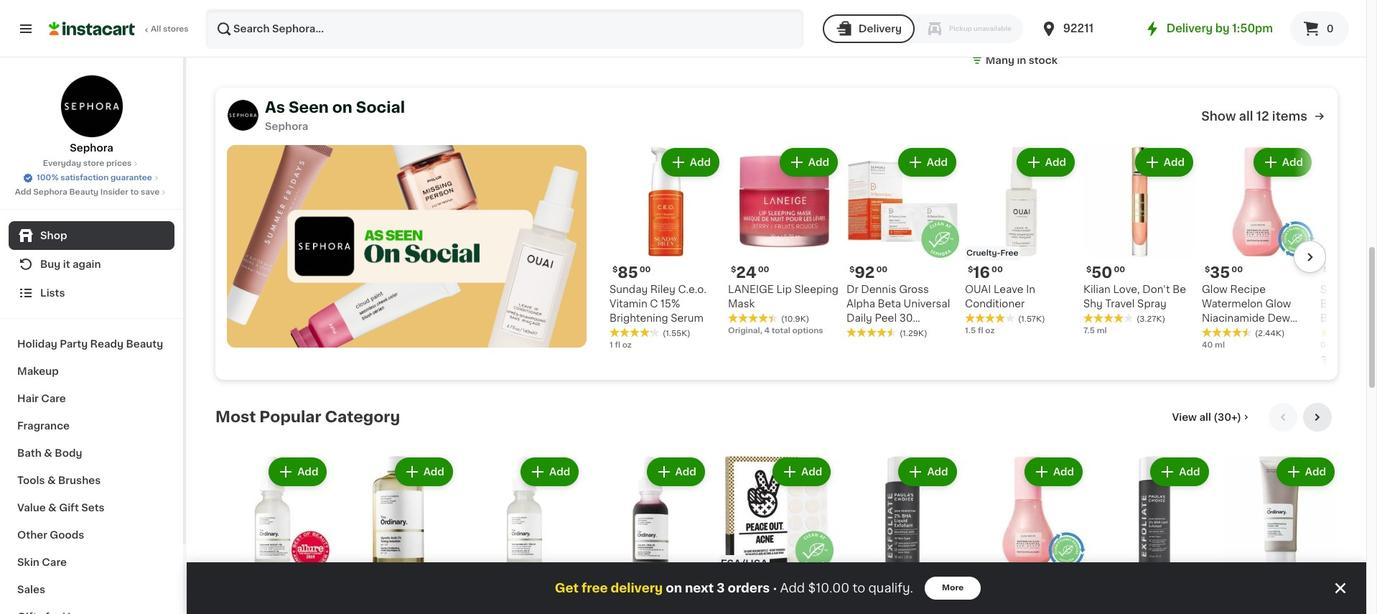 Task type: vqa. For each thing, say whether or not it's contained in the screenshot.
other goods
yes



Task type: locate. For each thing, give the bounding box(es) containing it.
0 horizontal spatial recipe
[[1000, 602, 1035, 612]]

$ inside '$ 9 50'
[[596, 582, 602, 590]]

1 for 1 fl oz
[[610, 341, 613, 349]]

sephora down 100%
[[33, 188, 67, 196]]

1 vertical spatial on
[[666, 582, 682, 594]]

40 ml
[[1202, 341, 1225, 349]]

care for skin care
[[42, 557, 67, 567]]

1 left "each"
[[215, 24, 220, 34]]

1 horizontal spatial sephora
[[70, 143, 113, 153]]

beauty down "satisfaction"
[[69, 188, 99, 196]]

choice
[[883, 602, 919, 612]]

item carousel region
[[587, 145, 1378, 369], [215, 403, 1338, 614]]

bath & body link
[[9, 440, 175, 467]]

on right seen
[[332, 100, 353, 115]]

oz inside button
[[387, 10, 399, 20]]

be
[[1173, 285, 1187, 295]]

0 horizontal spatial beauty
[[69, 188, 99, 196]]

$ for 24
[[731, 266, 736, 274]]

1 horizontal spatial options
[[1011, 38, 1050, 48]]

makeup link
[[9, 358, 175, 385]]

dew
[[1268, 313, 1291, 323]]

$ 24 00
[[731, 265, 770, 280]]

total right 4
[[772, 327, 791, 335]]

ouai leave in conditioner
[[965, 285, 1036, 309]]

category
[[325, 410, 400, 425]]

00 for 92
[[876, 266, 888, 274]]

$ inside '$ 19 00'
[[722, 582, 728, 590]]

fl inside button
[[378, 10, 385, 20]]

1 vertical spatial beauty
[[126, 339, 163, 349]]

product group containing 19
[[719, 455, 834, 614]]

1 vertical spatial care
[[42, 557, 67, 567]]

$ inside $ 50 00
[[1087, 266, 1092, 274]]

0 horizontal spatial 1
[[215, 24, 220, 34]]

0 horizontal spatial on
[[332, 100, 353, 115]]

delivery by 1:50pm
[[1167, 23, 1273, 34]]

lists link
[[9, 279, 175, 307]]

2 vertical spatial glow
[[971, 602, 997, 612]]

add inside "get free delivery on next 3 orders • add $10.00 to qualify."
[[780, 582, 805, 594]]

ml inside product "group"
[[1097, 327, 1107, 335]]

15%
[[661, 299, 680, 309]]

2 horizontal spatial sephora
[[265, 122, 308, 132]]

$ inside $ 35 00
[[1205, 266, 1210, 274]]

1.5 fl oz
[[965, 327, 995, 335]]

glow up dew
[[1266, 299, 1292, 309]]

1 horizontal spatial many in stock button
[[1223, 0, 1338, 28]]

& right tools
[[47, 475, 56, 486]]

watermelon
[[1202, 299, 1263, 309]]

1 vertical spatial 1
[[610, 341, 613, 349]]

skin care
[[17, 557, 67, 567]]

options down coral
[[1011, 38, 1050, 48]]

0 horizontal spatial all
[[1200, 412, 1211, 423]]

beauty inside holiday party ready beauty link
[[126, 339, 163, 349]]

85
[[618, 265, 638, 280]]

00 up love, in the right top of the page
[[1114, 266, 1126, 274]]

00 for 16
[[992, 266, 1003, 274]]

total inside product "group"
[[772, 327, 791, 335]]

50
[[1092, 265, 1113, 280], [615, 582, 627, 590]]

niacinamide
[[1202, 313, 1265, 323]]

1 vertical spatial to
[[853, 582, 866, 594]]

00 inside the $ 92 00
[[876, 266, 888, 274]]

00 right '85'
[[640, 266, 651, 274]]

00 inside $ 85 00
[[640, 266, 651, 274]]

0 vertical spatial beauty
[[69, 188, 99, 196]]

options down (10.9k) on the right bottom of the page
[[793, 327, 824, 335]]

35 inside $ 35 glow recipe
[[980, 581, 1003, 597]]

(65)
[[269, 10, 289, 20]]

many in stock button
[[845, 0, 960, 27], [1223, 0, 1338, 28]]

★★★★★
[[215, 10, 266, 20], [215, 10, 266, 20], [467, 10, 518, 20], [467, 10, 518, 20], [719, 10, 770, 20], [719, 10, 770, 20], [971, 10, 1022, 20], [971, 10, 1022, 20], [728, 313, 779, 323], [728, 313, 779, 323], [965, 313, 1016, 323], [965, 313, 1016, 323], [1084, 313, 1134, 323], [1084, 313, 1134, 323], [610, 328, 660, 338], [610, 328, 660, 338], [847, 328, 897, 338], [847, 328, 897, 338], [1202, 328, 1253, 338], [1202, 328, 1253, 338], [1321, 328, 1371, 338], [1321, 328, 1371, 338]]

12 left items on the top right
[[1257, 111, 1270, 122]]

get free delivery on next 3 orders • add $10.00 to qualify.
[[555, 582, 914, 594]]

0 horizontal spatial 35
[[980, 581, 1003, 597]]

1 vertical spatial 35
[[980, 581, 1003, 597]]

care
[[41, 394, 66, 404], [42, 557, 67, 567]]

00 for 35
[[1232, 266, 1243, 274]]

total down n202
[[985, 38, 1008, 48]]

total
[[985, 38, 1008, 48], [772, 327, 791, 335]]

fl right 1.5
[[978, 327, 984, 335]]

beauty inside "add sephora beauty insider to save" link
[[69, 188, 99, 196]]

0 horizontal spatial many in stock button
[[845, 0, 960, 27]]

$ for 85
[[613, 266, 618, 274]]

fl for 85
[[615, 341, 621, 349]]

0 horizontal spatial fl
[[378, 10, 385, 20]]

1 horizontal spatial total
[[985, 38, 1008, 48]]

oz right 0.2
[[387, 10, 399, 20]]

all for show
[[1239, 111, 1254, 122]]

0 horizontal spatial delivery
[[859, 24, 902, 34]]

product group containing 13
[[845, 455, 960, 614]]

(1.55k)
[[663, 330, 691, 338]]

1 horizontal spatial 50
[[1092, 265, 1113, 280]]

holiday party ready beauty
[[17, 339, 163, 349]]

glow down more button
[[971, 602, 997, 612]]

view all (30+) button
[[1167, 403, 1258, 432]]

dr dennis gross alpha beta universal daily peel 30 treatments with 5 bonus
[[847, 285, 950, 352]]

on inside "get free delivery on next 3 orders • add $10.00 to qualify."
[[666, 582, 682, 594]]

$ 19 00
[[722, 581, 761, 597]]

sales link
[[9, 576, 175, 603]]

0 horizontal spatial ml
[[1097, 327, 1107, 335]]

00 right the 19
[[749, 582, 761, 590]]

$ 85 00
[[613, 265, 651, 280]]

delivery button
[[823, 14, 915, 43]]

0 vertical spatial ml
[[1097, 327, 1107, 335]]

other goods link
[[9, 521, 175, 549]]

1 vertical spatial 12
[[1257, 111, 1270, 122]]

0 horizontal spatial options
[[793, 327, 824, 335]]

1 vertical spatial recipe
[[1000, 602, 1035, 612]]

paula's choice mini
[[845, 602, 948, 614]]

0 vertical spatial &
[[44, 448, 52, 458]]

1 horizontal spatial recipe
[[1231, 285, 1266, 295]]

00 inside $ 13 00
[[874, 582, 886, 590]]

$
[[613, 266, 618, 274], [731, 266, 736, 274], [850, 266, 855, 274], [968, 266, 973, 274], [1087, 266, 1092, 274], [1205, 266, 1210, 274], [1324, 266, 1329, 274], [596, 582, 602, 590], [848, 582, 854, 590], [722, 582, 728, 590], [974, 582, 980, 590]]

delivery for delivery by 1:50pm
[[1167, 23, 1213, 34]]

fragrance link
[[9, 412, 175, 440]]

2 vertical spatial fl
[[615, 341, 621, 349]]

beauty right ready
[[126, 339, 163, 349]]

sleeping
[[795, 285, 839, 295]]

care right the skin
[[42, 557, 67, 567]]

40
[[1202, 341, 1213, 349]]

0 vertical spatial options
[[1011, 38, 1050, 48]]

fl for 16
[[978, 327, 984, 335]]

0 vertical spatial on
[[332, 100, 353, 115]]

1 down brightening
[[610, 341, 613, 349]]

on left next
[[666, 582, 682, 594]]

lip
[[777, 285, 792, 295]]

00 right 24
[[758, 266, 770, 274]]

ml right the 7.5
[[1097, 327, 1107, 335]]

92211 button
[[1040, 9, 1127, 49]]

fl right 0.2
[[378, 10, 385, 20]]

00 inside $ 16 00
[[992, 266, 1003, 274]]

3
[[717, 582, 725, 594]]

sephora down as
[[265, 122, 308, 132]]

1 horizontal spatial 12
[[1257, 111, 1270, 122]]

sunday
[[610, 285, 648, 295]]

to up paula's
[[853, 582, 866, 594]]

options
[[1011, 38, 1050, 48], [793, 327, 824, 335]]

oz right 1.5
[[986, 327, 995, 335]]

2 vertical spatial sephora
[[33, 188, 67, 196]]

1:50pm
[[1233, 23, 1273, 34]]

1 vertical spatial all
[[1200, 412, 1211, 423]]

total inside n202 coral symbol, 12 total options
[[985, 38, 1008, 48]]

lists
[[40, 288, 65, 298]]

00 right 13
[[874, 582, 886, 590]]

00 for 50
[[1114, 266, 1126, 274]]

12 down n202
[[971, 38, 982, 48]]

0 vertical spatial care
[[41, 394, 66, 404]]

delivery inside "button"
[[859, 24, 902, 34]]

& left gift
[[48, 503, 57, 513]]

seen
[[289, 100, 329, 115]]

1 horizontal spatial 1
[[610, 341, 613, 349]]

1 horizontal spatial on
[[666, 582, 682, 594]]

fl
[[378, 10, 385, 20], [978, 327, 984, 335], [615, 341, 621, 349]]

product group containing 9
[[593, 455, 708, 614]]

35 for $ 35 glow recipe
[[980, 581, 1003, 597]]

$ inside $ 13 00
[[848, 582, 854, 590]]

free
[[1001, 249, 1019, 257]]

1 horizontal spatial fl
[[615, 341, 621, 349]]

00 right 92
[[876, 266, 888, 274]]

universal
[[904, 299, 950, 309]]

$ for 16
[[968, 266, 973, 274]]

cruelty-
[[967, 249, 1001, 257]]

1 inside product "group"
[[610, 341, 613, 349]]

00 for 19
[[749, 582, 761, 590]]

1 horizontal spatial to
[[853, 582, 866, 594]]

body
[[55, 448, 82, 458]]

care right hair
[[41, 394, 66, 404]]

brushes
[[58, 475, 101, 486]]

0 vertical spatial item carousel region
[[587, 145, 1378, 369]]

add sephora beauty insider to save link
[[15, 187, 168, 198]]

1 vertical spatial &
[[47, 475, 56, 486]]

leave
[[994, 285, 1024, 295]]

0 vertical spatial 12
[[971, 38, 982, 48]]

ml right 40
[[1215, 341, 1225, 349]]

fsa/hsa
[[721, 559, 768, 569]]

mini
[[922, 602, 943, 612]]

0 vertical spatial total
[[985, 38, 1008, 48]]

00 right 16
[[992, 266, 1003, 274]]

0 vertical spatial sephora
[[265, 122, 308, 132]]

all right 'show'
[[1239, 111, 1254, 122]]

0 vertical spatial recipe
[[1231, 285, 1266, 295]]

1 horizontal spatial all
[[1239, 111, 1254, 122]]

glow down $ 35 00 at the right top
[[1202, 285, 1228, 295]]

1 horizontal spatial glow
[[1202, 285, 1228, 295]]

1 vertical spatial total
[[772, 327, 791, 335]]

summer fri
[[1321, 285, 1378, 323]]

0 vertical spatial all
[[1239, 111, 1254, 122]]

1 horizontal spatial ml
[[1215, 341, 1225, 349]]

12
[[971, 38, 982, 48], [1257, 111, 1270, 122]]

sephora up store
[[70, 143, 113, 153]]

50 right the 9
[[615, 582, 627, 590]]

2 many in stock button from the left
[[1223, 0, 1338, 28]]

2 horizontal spatial glow
[[1266, 299, 1292, 309]]

1 horizontal spatial 35
[[1210, 265, 1230, 280]]

2 vertical spatial &
[[48, 503, 57, 513]]

sets
[[81, 503, 105, 513]]

buy it again link
[[9, 250, 175, 279]]

0.5 oz
[[1321, 341, 1345, 349]]

brightening
[[610, 313, 668, 323]]

35 up watermelon at the right of the page
[[1210, 265, 1230, 280]]

35 right the more
[[980, 581, 1003, 597]]

00 up watermelon at the right of the page
[[1232, 266, 1243, 274]]

1 vertical spatial item carousel region
[[215, 403, 1338, 614]]

all right view
[[1200, 412, 1211, 423]]

tools & brushes
[[17, 475, 101, 486]]

0 horizontal spatial to
[[130, 188, 139, 196]]

00 inside $ 35 00
[[1232, 266, 1243, 274]]

1 vertical spatial sephora
[[70, 143, 113, 153]]

product group containing 24
[[728, 145, 841, 337]]

$ inside $ 16 00
[[968, 266, 973, 274]]

1 vertical spatial 50
[[615, 582, 627, 590]]

store
[[83, 159, 104, 167]]

0 horizontal spatial glow
[[971, 602, 997, 612]]

conditioner
[[965, 299, 1025, 309]]

1 horizontal spatial beauty
[[126, 339, 163, 349]]

party
[[60, 339, 88, 349]]

fl down brightening
[[615, 341, 621, 349]]

00 inside $ 50 00
[[1114, 266, 1126, 274]]

0 vertical spatial 50
[[1092, 265, 1113, 280]]

shop
[[40, 231, 67, 241]]

50 up kilian
[[1092, 265, 1113, 280]]

0 horizontal spatial 50
[[615, 582, 627, 590]]

$ inside $ 35 glow recipe
[[974, 582, 980, 590]]

2 horizontal spatial fl
[[978, 327, 984, 335]]

to down 'guarantee'
[[130, 188, 139, 196]]

1 horizontal spatial delivery
[[1167, 23, 1213, 34]]

00 inside '$ 19 00'
[[749, 582, 761, 590]]

everyday store prices
[[43, 159, 132, 167]]

0 vertical spatial fl
[[378, 10, 385, 20]]

to
[[130, 188, 139, 196], [853, 582, 866, 594]]

other
[[17, 530, 47, 540]]

& right bath
[[44, 448, 52, 458]]

0 vertical spatial 35
[[1210, 265, 1230, 280]]

00 inside $ 24 00
[[758, 266, 770, 274]]

all stores link
[[49, 9, 190, 49]]

0 vertical spatial 1
[[215, 24, 220, 34]]

0.2
[[359, 10, 375, 20]]

view
[[1172, 412, 1197, 423]]

all inside view all (30+) popup button
[[1200, 412, 1211, 423]]

0 vertical spatial glow
[[1202, 285, 1228, 295]]

1 many in stock button from the left
[[845, 0, 960, 27]]

1 vertical spatial ml
[[1215, 341, 1225, 349]]

1 vertical spatial options
[[793, 327, 824, 335]]

0 horizontal spatial total
[[772, 327, 791, 335]]

product group containing 50
[[1084, 145, 1197, 337]]

$ inside the $ 92 00
[[850, 266, 855, 274]]

shy
[[1084, 299, 1103, 309]]

product group
[[610, 145, 723, 351], [728, 145, 841, 337], [847, 145, 960, 352], [965, 145, 1078, 337], [1084, 145, 1197, 337], [1202, 145, 1315, 351], [215, 455, 330, 614], [341, 455, 456, 614], [467, 455, 582, 614], [593, 455, 708, 614], [719, 455, 834, 614], [845, 455, 960, 614], [971, 455, 1086, 614], [1097, 455, 1212, 614], [1223, 455, 1338, 614]]

0 horizontal spatial 12
[[971, 38, 982, 48]]

$ inside $ 85 00
[[613, 266, 618, 274]]

00 for 85
[[640, 266, 651, 274]]

hair
[[17, 394, 39, 404]]

service type group
[[823, 14, 1023, 43]]

in
[[891, 12, 901, 22], [1269, 12, 1279, 22], [261, 41, 271, 51], [765, 41, 775, 51], [1017, 56, 1027, 66]]

treatment tracker modal dialog
[[187, 562, 1367, 614]]

$ inside $ 24 00
[[731, 266, 736, 274]]

None search field
[[205, 9, 804, 49]]

35 for $ 35 00
[[1210, 265, 1230, 280]]

& for tools
[[47, 475, 56, 486]]

19
[[728, 581, 747, 597]]

1 vertical spatial fl
[[978, 327, 984, 335]]

care for hair care
[[41, 394, 66, 404]]

many in stock
[[860, 12, 932, 22], [1238, 12, 1310, 22], [230, 41, 302, 51], [734, 41, 806, 51], [986, 56, 1058, 66]]



Task type: describe. For each thing, give the bounding box(es) containing it.
laneige
[[728, 285, 774, 295]]

delivery
[[611, 582, 663, 594]]

product group containing 16
[[965, 145, 1078, 337]]

$ for 35
[[1205, 266, 1210, 274]]

$ 92 00
[[850, 265, 888, 280]]

in
[[1026, 285, 1036, 295]]

7.5
[[1084, 327, 1095, 335]]

0
[[1327, 24, 1334, 34]]

original, 4 total options
[[728, 327, 824, 335]]

coral
[[1002, 24, 1030, 34]]

most popular category
[[215, 410, 400, 425]]

30
[[900, 313, 913, 323]]

9
[[602, 581, 614, 597]]

00 for 24
[[758, 266, 770, 274]]

2 x 0.2 fl oz button
[[341, 0, 456, 42]]

12 inside n202 coral symbol, 12 total options
[[971, 38, 982, 48]]

each
[[222, 24, 248, 34]]

sephora logo image
[[60, 75, 123, 138]]

cover photo image
[[227, 145, 587, 348]]

1 for 1 each
[[215, 24, 220, 34]]

glow inside $ 35 glow recipe
[[971, 602, 997, 612]]

recipe inside glow recipe watermelon glow niacinamide dew drops
[[1231, 285, 1266, 295]]

view all (30+)
[[1172, 412, 1242, 423]]

sunday riley c.e.o. vitamin c 15% brightening serum
[[610, 285, 707, 323]]

hair care
[[17, 394, 66, 404]]

•
[[773, 582, 777, 594]]

more
[[942, 584, 964, 592]]

ouai
[[965, 285, 991, 295]]

$ 35 glow recipe
[[971, 581, 1061, 614]]

sephora link
[[60, 75, 123, 155]]

options inside n202 coral symbol, 12 total options
[[1011, 38, 1050, 48]]

ml for 50
[[1097, 327, 1107, 335]]

daily
[[847, 313, 873, 323]]

satisfaction
[[60, 174, 109, 182]]

sales
[[17, 585, 45, 595]]

$ for 13
[[848, 582, 854, 590]]

(3.27k)
[[1137, 316, 1166, 323]]

bath
[[17, 448, 42, 458]]

oz right 0.5
[[1336, 341, 1345, 349]]

makeup
[[17, 366, 59, 376]]

Search field
[[207, 10, 803, 47]]

product group containing 92
[[847, 145, 960, 352]]

& for bath
[[44, 448, 52, 458]]

mask
[[728, 299, 755, 309]]

oz down brightening
[[622, 341, 632, 349]]

ready
[[90, 339, 124, 349]]

$ 13 00
[[848, 581, 886, 597]]

gross
[[899, 285, 929, 295]]

on inside as seen on social sephora
[[332, 100, 353, 115]]

kilian
[[1084, 285, 1111, 295]]

orders
[[728, 582, 770, 594]]

love,
[[1113, 285, 1140, 295]]

c
[[650, 299, 658, 309]]

riley
[[651, 285, 676, 295]]

item carousel region containing 85
[[587, 145, 1378, 369]]

$ 50 00
[[1087, 265, 1126, 280]]

skin care link
[[9, 549, 175, 576]]

qualify.
[[869, 582, 914, 594]]

& for value
[[48, 503, 57, 513]]

c.e.o.
[[678, 285, 707, 295]]

1.5
[[965, 327, 976, 335]]

92211
[[1063, 23, 1094, 34]]

(1.57k)
[[1018, 316, 1046, 323]]

get
[[555, 582, 579, 594]]

$13.50 element
[[1223, 575, 1338, 600]]

cruelty-free
[[967, 249, 1019, 257]]

delivery for delivery
[[859, 24, 902, 34]]

prices
[[106, 159, 132, 167]]

$6.00 element
[[467, 575, 582, 600]]

vitamin
[[610, 299, 648, 309]]

serum
[[671, 313, 704, 323]]

x
[[350, 10, 356, 20]]

$ 16 00
[[968, 265, 1003, 280]]

50 inside '$ 9 50'
[[615, 582, 627, 590]]

recipe inside $ 35 glow recipe
[[1000, 602, 1035, 612]]

skin
[[17, 557, 39, 567]]

symbol,
[[1032, 24, 1075, 34]]

(2.44k)
[[1255, 330, 1285, 338]]

100%
[[37, 174, 59, 182]]

0.5
[[1321, 341, 1334, 349]]

$ for 19
[[722, 582, 728, 590]]

$ for 9
[[596, 582, 602, 590]]

fri
[[1366, 285, 1378, 295]]

to inside "get free delivery on next 3 orders • add $10.00 to qualify."
[[853, 582, 866, 594]]

ml for 35
[[1215, 341, 1225, 349]]

0 horizontal spatial sephora
[[33, 188, 67, 196]]

everyday store prices link
[[43, 158, 140, 169]]

beta
[[878, 299, 901, 309]]

24
[[736, 265, 757, 280]]

$ for 50
[[1087, 266, 1092, 274]]

7.5 ml
[[1084, 327, 1107, 335]]

glow recipe watermelon glow niacinamide dew drops
[[1202, 285, 1292, 338]]

$ for 92
[[850, 266, 855, 274]]

alpha
[[847, 299, 875, 309]]

next
[[685, 582, 714, 594]]

most
[[215, 410, 256, 425]]

2 x 0.2 fl oz
[[341, 10, 399, 20]]

instacart logo image
[[49, 20, 135, 37]]

travel
[[1106, 299, 1135, 309]]

(10.9k)
[[781, 316, 810, 323]]

save
[[141, 188, 160, 196]]

sephora inside as seen on social sephora
[[265, 122, 308, 132]]

92
[[855, 265, 875, 280]]

(124)
[[521, 10, 545, 20]]

add sephora beauty insider to save
[[15, 188, 160, 196]]

social
[[356, 100, 405, 115]]

00 for 13
[[874, 582, 886, 590]]

holiday
[[17, 339, 57, 349]]

value
[[17, 503, 46, 513]]

0 vertical spatial to
[[130, 188, 139, 196]]

1 vertical spatial glow
[[1266, 299, 1292, 309]]

product group containing 85
[[610, 145, 723, 351]]

$ 9 50
[[596, 581, 627, 597]]

free
[[582, 582, 608, 594]]

all for view
[[1200, 412, 1211, 423]]

again
[[73, 259, 101, 269]]

item carousel region containing 9
[[215, 403, 1338, 614]]



